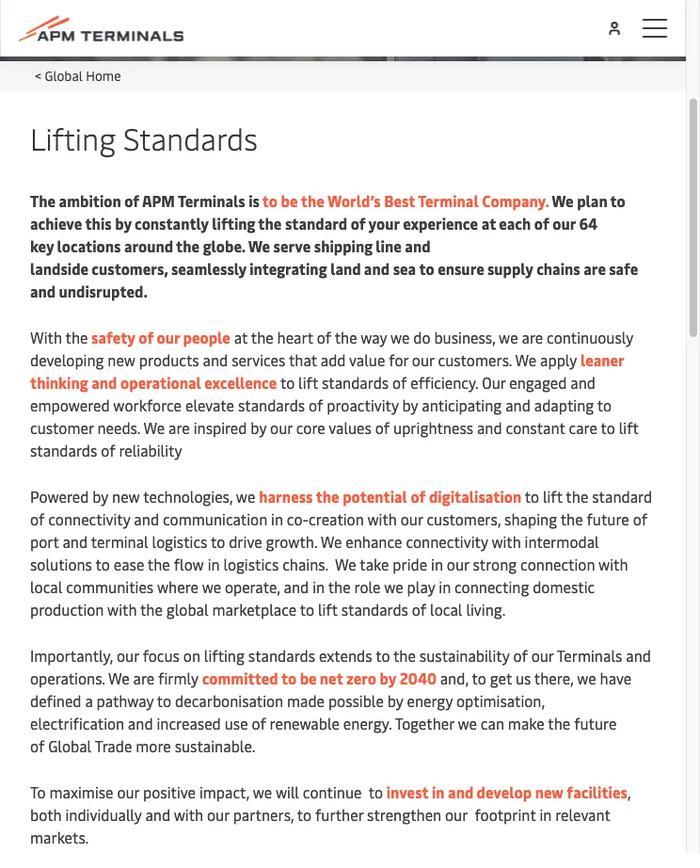 Task type: vqa. For each thing, say whether or not it's contained in the screenshot.
rightmost The Please
no



Task type: describe. For each thing, give the bounding box(es) containing it.
plan to
[[577, 190, 626, 210]]

energy.
[[344, 713, 392, 733]]

the heart
[[251, 327, 313, 347]]

extends
[[319, 645, 373, 665]]

care
[[569, 417, 598, 437]]

uprightness
[[394, 417, 474, 437]]

technologies, we
[[143, 486, 256, 506]]

of inside importantly, our focus on lifting standards extends to the sustainability of our terminals and operations. we are firmly
[[514, 645, 528, 665]]

new inside at the heart of the way we do business, we are continuously developing new products and services that add value for our customers. we apply
[[108, 349, 136, 370]]

around the
[[124, 235, 200, 256]]

by down to the
[[380, 668, 397, 688]]

excellence
[[205, 372, 277, 392]]

by inside and, to get us there, we have defined a pathway to decarbonisation made possible by energy optimisation, electrification and increased use of renewable energy. together we can make the future of global trade more sustainable.
[[388, 690, 404, 711]]

and down "anticipating"
[[477, 417, 503, 437]]

living.
[[467, 599, 506, 619]]

and up constant
[[506, 395, 531, 415]]

home
[[86, 66, 121, 84]]

engaged
[[510, 372, 567, 392]]

lifting the
[[212, 213, 282, 233]]

by up uprightness
[[403, 395, 418, 415]]

in up to lift
[[313, 576, 325, 597]]

to down communication
[[211, 531, 225, 551]]

, both individually and with our partners, to further strengthen our  footprint in relevant markets.
[[30, 782, 631, 847]]

communities
[[66, 576, 154, 597]]

standards inside importantly, our focus on lifting standards extends to the sustainability of our terminals and operations. we are firmly
[[248, 645, 316, 665]]

lift for standards
[[299, 372, 318, 392]]

are inside at the heart of the way we do business, we are continuously developing new products and services that add value for our customers. we apply
[[522, 327, 544, 347]]

and inside we plan to achieve this by constantly lifting the standard of your experience at each of our 64 key locations around the globe. we serve shipping line and landside customers, seamlessly integrating land and sea to ensure supply chains are safe and undisrupted.
[[405, 235, 431, 256]]

that
[[289, 349, 317, 370]]

of global
[[30, 735, 92, 756]]

our terminals
[[532, 645, 623, 665]]

positive
[[143, 782, 196, 802]]

0 horizontal spatial we
[[253, 782, 272, 802]]

we inside to lift standards of efficiency. our engaged and empowered workforce elevate standards of proactivity by anticipating and adapting to customer needs. we are inspired by our core values of uprightness and constant care to lift standards of reliability
[[144, 417, 165, 437]]

add
[[321, 349, 346, 370]]

connection with
[[521, 554, 629, 574]]

invest
[[387, 782, 429, 802]]

to lift standards of efficiency. our engaged and empowered workforce elevate standards of proactivity by anticipating and adapting to customer needs. we are inspired by our core values of uprightness and constant care to lift standards of reliability
[[30, 372, 639, 460]]

globe. we
[[203, 235, 270, 256]]

trade
[[95, 735, 132, 756]]

standard inside to lift the standard of connectivity and communication in co-creation with our customers, shaping the future of port and terminal logistics to drive growth. we enhance connectivity with intermodal solutions to ease the flow in logistics chains.  we take pride in our strong connection with local communities where we operate, and in the role we play in connecting domestic production with the global marketplace to lift standards of local living.
[[593, 486, 653, 506]]

anticipating
[[422, 395, 502, 415]]

communication
[[163, 509, 268, 529]]

we left take
[[335, 554, 357, 574]]

have
[[600, 668, 632, 688]]

maximise
[[49, 782, 114, 802]]

in right invest
[[432, 782, 445, 802]]

port
[[30, 531, 59, 551]]

to up communities
[[96, 554, 110, 574]]

standards down customer on the left of page
[[30, 440, 97, 460]]

our
[[482, 372, 506, 392]]

the
[[30, 190, 56, 210]]

this
[[85, 213, 112, 233]]

we inside at the heart of the way we do business, we are continuously developing new products and services that add value for our customers. we apply
[[516, 349, 537, 370]]

in right pride
[[431, 554, 443, 574]]

<
[[35, 66, 41, 84]]

2 vertical spatial new
[[535, 782, 564, 802]]

value
[[349, 349, 386, 370]]

business, we
[[435, 327, 518, 347]]

our inside to lift standards of efficiency. our engaged and empowered workforce elevate standards of proactivity by anticipating and adapting to customer needs. we are inspired by our core values of uprightness and constant care to lift standards of reliability
[[270, 417, 293, 437]]

lifting standards
[[30, 117, 258, 158]]

we down creation
[[321, 531, 342, 551]]

standard inside we plan to achieve this by constantly lifting the standard of your experience at each of our 64 key locations around the globe. we serve shipping line and landside customers, seamlessly integrating land and sea to ensure supply chains are safe and undisrupted.
[[285, 213, 348, 233]]

to right is
[[263, 190, 278, 210]]

core
[[296, 417, 326, 437]]

role
[[355, 576, 381, 597]]

1 horizontal spatial connectivity
[[406, 531, 488, 551]]

and up solutions
[[63, 531, 88, 551]]

to up care
[[598, 395, 612, 415]]

future inside and, to get us there, we have defined a pathway to decarbonisation made possible by energy optimisation, electrification and increased use of renewable energy. together we can make the future of global trade more sustainable.
[[575, 713, 617, 733]]

firmly
[[158, 668, 199, 688]]

to right care
[[601, 417, 616, 437]]

with the
[[107, 599, 163, 619]]

ease the
[[114, 554, 170, 574]]

operations.
[[30, 668, 105, 688]]

to down that
[[281, 372, 295, 392]]

and inside importantly, our focus on lifting standards extends to the sustainability of our terminals and operations. we are firmly
[[626, 645, 652, 665]]

get
[[490, 668, 512, 688]]

by constantly
[[115, 213, 209, 233]]

standards inside to lift the standard of connectivity and communication in co-creation with our customers, shaping the future of port and terminal logistics to drive growth. we enhance connectivity with intermodal solutions to ease the flow in logistics chains.  we take pride in our strong connection with local communities where we operate, and in the role we play in connecting domestic production with the global marketplace to lift standards of local living.
[[342, 599, 409, 619]]

be
[[281, 190, 298, 210]]

we inside to lift the standard of connectivity and communication in co-creation with our customers, shaping the future of port and terminal logistics to drive growth. we enhance connectivity with intermodal solutions to ease the flow in logistics chains.  we take pride in our strong connection with local communities where we operate, and in the role we play in connecting domestic production with the global marketplace to lift standards of local living.
[[384, 576, 404, 597]]

best
[[384, 190, 415, 210]]

committed
[[202, 668, 278, 688]]

customers,
[[427, 509, 501, 529]]

achieve
[[30, 213, 82, 233]]

serve
[[274, 235, 311, 256]]

shaping
[[505, 509, 558, 529]]

0 horizontal spatial connectivity
[[48, 509, 130, 529]]

we inside we plan to achieve this by constantly lifting the standard of your experience at each of our 64 key locations around the globe. we serve shipping line and landside customers, seamlessly integrating land and sea to ensure supply chains are safe and undisrupted.
[[552, 190, 574, 210]]

to lift
[[300, 599, 338, 619]]

growth.
[[266, 531, 318, 551]]

domestic
[[533, 576, 595, 597]]

both individually
[[30, 804, 142, 824]]

future inside to lift the standard of connectivity and communication in co-creation with our customers, shaping the future of port and terminal logistics to drive growth. we enhance connectivity with intermodal solutions to ease the flow in logistics chains.  we take pride in our strong connection with local communities where we operate, and in the role we play in connecting domestic production with the global marketplace to lift standards of local living.
[[587, 509, 630, 529]]

lift for the
[[543, 486, 563, 506]]

world's
[[328, 190, 381, 210]]

facilities
[[567, 782, 628, 802]]

shipping line
[[314, 235, 402, 256]]

for our
[[389, 349, 435, 370]]

with the safety of our people
[[30, 327, 231, 347]]

take
[[360, 554, 389, 574]]

and up terminal logistics
[[134, 509, 159, 529]]

people
[[183, 327, 231, 347]]

further strengthen
[[316, 804, 442, 824]]

in left "co-"
[[271, 509, 283, 529]]

energy optimisation,
[[407, 690, 545, 711]]

are safe
[[584, 258, 639, 278]]

markets.
[[30, 827, 88, 847]]

to up shaping
[[525, 486, 540, 506]]

safety of our people link
[[88, 327, 231, 347]]

play
[[407, 576, 436, 597]]

co-
[[287, 509, 309, 529]]

customers.
[[438, 349, 512, 370]]



Task type: locate. For each thing, give the bounding box(es) containing it.
efficiency.
[[411, 372, 479, 392]]

to down firmly
[[157, 690, 172, 711]]

workforce
[[113, 395, 182, 415]]

1 horizontal spatial are
[[522, 327, 544, 347]]

new up terminal logistics
[[112, 486, 140, 506]]

powered by new technologies, we harness the potential of digitalisation
[[30, 486, 522, 506]]

with
[[30, 327, 62, 347]]

elevate
[[185, 395, 234, 415]]

in connecting
[[439, 576, 530, 597]]

0 vertical spatial standard
[[285, 213, 348, 233]]

of inside at the heart of the way we do business, we are continuously developing new products and services that add value for our customers. we apply
[[317, 327, 332, 347]]

in
[[271, 509, 283, 529], [208, 554, 220, 574], [431, 554, 443, 574], [313, 576, 325, 597], [432, 782, 445, 802], [540, 804, 552, 824]]

future down have
[[575, 713, 617, 733]]

and up have
[[626, 645, 652, 665]]

terminals
[[178, 190, 245, 210]]

our right the with
[[401, 509, 423, 529]]

potential
[[343, 486, 408, 506]]

local down solutions
[[30, 576, 63, 597]]

values
[[329, 417, 372, 437]]

lift inside to lift the standard of connectivity and communication in co-creation with our customers, shaping the future of port and terminal logistics to drive growth. we enhance connectivity with intermodal solutions to ease the flow in logistics chains.  we take pride in our strong connection with local communities where we operate, and in the role we play in connecting domestic production with the global marketplace to lift standards of local living.
[[543, 486, 563, 506]]

0 vertical spatial connectivity
[[48, 509, 130, 529]]

our left core
[[270, 417, 293, 437]]

connectivity down the powered
[[48, 509, 130, 529]]

0 horizontal spatial are
[[169, 417, 190, 437]]

we up reliability
[[144, 417, 165, 437]]

of your
[[351, 213, 400, 233]]

who we are image
[[0, 0, 687, 61]]

the inside at the heart of the way we do business, we are continuously developing new products and services that add value for our customers. we apply
[[335, 327, 358, 347]]

1 horizontal spatial lift
[[543, 486, 563, 506]]

standards
[[322, 372, 389, 392], [238, 395, 305, 415], [30, 440, 97, 460], [342, 599, 409, 619], [248, 645, 316, 665]]

1 horizontal spatial local
[[430, 599, 463, 619]]

global home link
[[45, 66, 121, 84]]

together we
[[395, 713, 477, 733]]

new down 'safety' at the left top
[[108, 349, 136, 370]]

the ambition of apm terminals is to be the world's best terminal company.
[[30, 190, 549, 210]]

0 horizontal spatial lift
[[299, 372, 318, 392]]

pride
[[393, 554, 428, 574]]

are up "apply"
[[522, 327, 544, 347]]

standards down excellence
[[238, 395, 305, 415]]

to left get
[[472, 668, 487, 688]]

we inside and, to get us there, we have defined a pathway to decarbonisation made possible by energy optimisation, electrification and increased use of renewable energy. together we can make the future of global trade more sustainable.
[[577, 668, 597, 688]]

partners, to
[[233, 804, 312, 824]]

apply
[[541, 349, 578, 370]]

enhance
[[346, 531, 403, 551]]

adapting
[[535, 395, 594, 415]]

chains
[[537, 258, 581, 278]]

impact,
[[200, 782, 250, 802]]

make
[[508, 713, 545, 733]]

use
[[225, 713, 248, 733]]

1 horizontal spatial standard
[[593, 486, 653, 506]]

and up adapting
[[571, 372, 596, 392]]

0 horizontal spatial local
[[30, 576, 63, 597]]

0 vertical spatial future
[[587, 509, 630, 529]]

leaner
[[581, 349, 625, 370]]

0 horizontal spatial standard
[[285, 213, 348, 233]]

,
[[628, 782, 631, 802]]

of renewable
[[252, 713, 340, 733]]

in inside , both individually and with our partners, to further strengthen our  footprint in relevant markets.
[[540, 804, 552, 824]]

and up sea
[[405, 235, 431, 256]]

digitalisation
[[429, 486, 522, 506]]

leaner thinking and operational excellence link
[[30, 349, 625, 392]]

future up connection with
[[587, 509, 630, 529]]

2 horizontal spatial lift
[[619, 417, 639, 437]]

on
[[183, 645, 201, 665]]

committed to be net zero by 2040
[[199, 668, 440, 688]]

our left positive
[[117, 782, 140, 802]]

operational
[[121, 372, 201, 392]]

to left be net
[[281, 668, 297, 688]]

2 vertical spatial we
[[253, 782, 272, 802]]

we up engaged
[[516, 349, 537, 370]]

we up partners, to at bottom left
[[253, 782, 272, 802]]

lift down that
[[299, 372, 318, 392]]

our up in connecting
[[447, 554, 470, 574]]

2 horizontal spatial we
[[577, 668, 597, 688]]

of inside we plan to achieve this by constantly lifting the standard of your experience at each of our 64 key locations around the globe. we serve shipping line and landside customers, seamlessly integrating land and sea to ensure supply chains are safe and undisrupted.
[[535, 213, 550, 233]]

1 vertical spatial local
[[430, 599, 463, 619]]

standards up proactivity
[[322, 372, 389, 392]]

1 vertical spatial we
[[577, 668, 597, 688]]

sustainable.
[[175, 735, 256, 756]]

1 vertical spatial lift
[[619, 417, 639, 437]]

more
[[136, 735, 171, 756]]

to lift the standard of connectivity and communication in co-creation with our customers, shaping the future of port and terminal logistics to drive growth. we enhance connectivity with intermodal solutions to ease the flow in logistics chains.  we take pride in our strong connection with local communities where we operate, and in the role we play in connecting domestic production with the global marketplace to lift standards of local living.
[[30, 486, 653, 619]]

and undisrupted.
[[30, 281, 147, 301]]

are up reliability
[[169, 417, 190, 437]]

0 vertical spatial are
[[522, 327, 544, 347]]

the inside and, to get us there, we have defined a pathway to decarbonisation made possible by energy optimisation, electrification and increased use of renewable energy. together we can make the future of global trade more sustainable.
[[548, 713, 571, 733]]

1 vertical spatial standard
[[593, 486, 653, 506]]

lift up shaping
[[543, 486, 563, 506]]

standard down care
[[593, 486, 653, 506]]

1 vertical spatial new
[[112, 486, 140, 506]]

are
[[522, 327, 544, 347], [169, 417, 190, 437]]

our down impact, on the bottom left
[[207, 804, 230, 824]]

standards down role
[[342, 599, 409, 619]]

terminal
[[418, 190, 479, 210]]

constant
[[506, 417, 566, 437]]

new up relevant
[[535, 782, 564, 802]]

connectivity down customers,
[[406, 531, 488, 551]]

to inside we plan to achieve this by constantly lifting the standard of your experience at each of our 64 key locations around the globe. we serve shipping line and landside customers, seamlessly integrating land and sea to ensure supply chains are safe and undisrupted.
[[419, 258, 435, 278]]

in right flow
[[208, 554, 220, 574]]

global
[[167, 599, 209, 619]]

harness
[[259, 486, 313, 506]]

by right inspired
[[251, 417, 267, 437]]

at each
[[482, 213, 531, 233]]

our left 64
[[553, 213, 576, 233]]

1 vertical spatial future
[[575, 713, 617, 733]]

defined
[[30, 690, 81, 711]]

and up 'empowered'
[[92, 372, 117, 392]]

the
[[301, 190, 325, 210], [65, 327, 88, 347], [335, 327, 358, 347], [316, 486, 340, 506], [566, 486, 589, 506], [561, 509, 583, 529], [328, 576, 351, 597], [548, 713, 571, 733]]

0 vertical spatial lift
[[299, 372, 318, 392]]

are inside to lift standards of efficiency. our engaged and empowered workforce elevate standards of proactivity by anticipating and adapting to customer needs. we are inspired by our core values of uprightness and constant care to lift standards of reliability
[[169, 417, 190, 437]]

production
[[30, 599, 104, 619]]

increased
[[157, 713, 221, 733]]

by
[[403, 395, 418, 415], [251, 417, 267, 437], [93, 486, 108, 506], [380, 668, 397, 688], [388, 690, 404, 711]]

< global home
[[35, 66, 121, 84]]

we down our terminals
[[577, 668, 597, 688]]

us there,
[[516, 668, 574, 688]]

flow
[[174, 554, 204, 574]]

continuously
[[547, 327, 634, 347]]

needs.
[[97, 417, 140, 437]]

terminal logistics
[[91, 531, 208, 551]]

2 vertical spatial lift
[[543, 486, 563, 506]]

we left plan to
[[552, 190, 574, 210]]

importantly,
[[30, 645, 113, 665]]

at
[[234, 327, 248, 347]]

local down play
[[430, 599, 463, 619]]

by down "2040"
[[388, 690, 404, 711]]

to right sea
[[419, 258, 435, 278]]

0 vertical spatial we
[[384, 576, 404, 597]]

proactivity
[[327, 395, 399, 415]]

is
[[249, 190, 260, 210]]

by right the powered
[[93, 486, 108, 506]]

and up to lift
[[284, 576, 309, 597]]

1 vertical spatial are
[[169, 417, 190, 437]]

ambition
[[59, 190, 121, 210]]

invest in and develop new facilities link
[[383, 782, 628, 802]]

0 vertical spatial new
[[108, 349, 136, 370]]

standards up committed to be net zero by 2040
[[248, 645, 316, 665]]

landside customers, seamlessly integrating
[[30, 258, 327, 278]]

lifting
[[204, 645, 245, 665]]

electrification and
[[30, 713, 153, 733]]

0 vertical spatial local
[[30, 576, 63, 597]]

be net
[[300, 668, 343, 688]]

focus
[[143, 645, 180, 665]]

our inside we plan to achieve this by constantly lifting the standard of your experience at each of our 64 key locations around the globe. we serve shipping line and landside customers, seamlessly integrating land and sea to ensure supply chains are safe and undisrupted.
[[553, 213, 576, 233]]

and down people
[[203, 349, 228, 370]]

we right role
[[384, 576, 404, 597]]

and inside at the heart of the way we do business, we are continuously developing new products and services that add value for our customers. we apply
[[203, 349, 228, 370]]

our inside importantly, our focus on lifting standards extends to the sustainability of our terminals and operations. we are firmly
[[117, 645, 139, 665]]

relevant
[[556, 804, 611, 824]]

our inside , both individually and with our partners, to further strengthen our  footprint in relevant markets.
[[207, 804, 230, 824]]

powered
[[30, 486, 89, 506]]

do
[[414, 327, 431, 347]]

reliability
[[119, 440, 182, 460]]

we are
[[108, 668, 155, 688]]

in left relevant
[[540, 804, 552, 824]]

standard up serve
[[285, 213, 348, 233]]

64
[[580, 213, 598, 233]]

empowered
[[30, 395, 110, 415]]

our up the we are
[[117, 645, 139, 665]]

products
[[139, 349, 199, 370]]

strong
[[473, 554, 517, 574]]

1 vertical spatial connectivity
[[406, 531, 488, 551]]

standards
[[123, 117, 258, 158]]

1 horizontal spatial we
[[384, 576, 404, 597]]

and inside leaner thinking and operational excellence
[[92, 372, 117, 392]]

to up further strengthen
[[369, 782, 383, 802]]

decarbonisation made
[[175, 690, 325, 711]]

local
[[30, 576, 63, 597], [430, 599, 463, 619]]

future
[[587, 509, 630, 529], [575, 713, 617, 733]]

lift right care
[[619, 417, 639, 437]]



